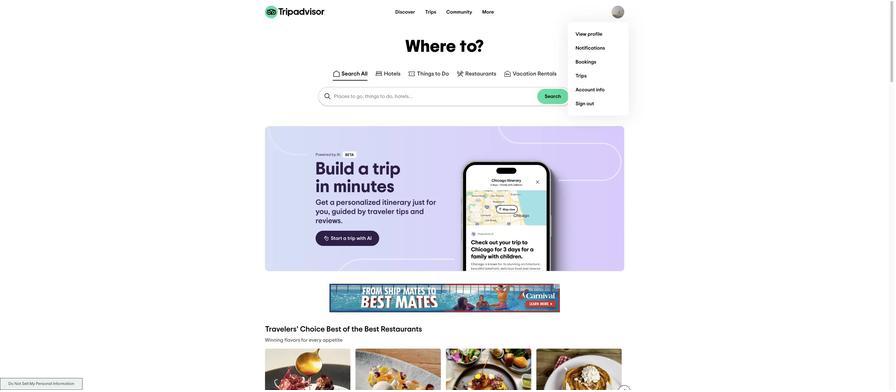 Task type: vqa. For each thing, say whether or not it's contained in the screenshot.
the for
yes



Task type: locate. For each thing, give the bounding box(es) containing it.
rentals
[[538, 71, 557, 77]]

0 vertical spatial search
[[342, 71, 360, 77]]

account info
[[576, 87, 605, 92]]

ai left 'beta'
[[337, 153, 340, 157]]

1 vertical spatial trip
[[347, 236, 355, 241]]

start
[[331, 236, 342, 241]]

do right to
[[442, 71, 449, 77]]

ai
[[337, 153, 340, 157], [367, 236, 372, 241]]

0 horizontal spatial by
[[332, 153, 336, 157]]

trips inside button
[[425, 9, 436, 15]]

0 horizontal spatial search
[[342, 71, 360, 77]]

0 horizontal spatial trips
[[425, 9, 436, 15]]

a right get
[[330, 199, 335, 207]]

menu
[[568, 22, 629, 116]]

powered by ai
[[316, 153, 340, 157]]

community
[[446, 9, 472, 15]]

vacation rentals button
[[503, 69, 558, 81]]

more
[[482, 9, 494, 15]]

things to do
[[417, 71, 449, 77]]

tab list containing search all
[[0, 67, 889, 82]]

by down personalized
[[357, 208, 366, 216]]

0 vertical spatial for
[[426, 199, 436, 207]]

search inside search box
[[545, 94, 561, 99]]

by
[[332, 153, 336, 157], [357, 208, 366, 216]]

things to do button
[[407, 69, 450, 81]]

trips button
[[420, 6, 441, 18]]

trip inside button
[[347, 236, 355, 241]]

0 vertical spatial by
[[332, 153, 336, 157]]

information
[[53, 382, 74, 386]]

1 horizontal spatial a
[[343, 236, 346, 241]]

search inside tab list
[[342, 71, 360, 77]]

1 horizontal spatial search
[[545, 94, 561, 99]]

1 horizontal spatial trip
[[373, 160, 400, 178]]

trip inside build a trip in minutes get a personalized itinerary just for you, guided by traveler tips and reviews.
[[373, 160, 400, 178]]

1 horizontal spatial trips
[[576, 73, 587, 78]]

0 horizontal spatial ai
[[337, 153, 340, 157]]

trips inside "link"
[[576, 73, 587, 78]]

sign out
[[576, 101, 594, 106]]

beta
[[345, 153, 354, 157]]

by right "powered"
[[332, 153, 336, 157]]

trips for trips button
[[425, 9, 436, 15]]

1 horizontal spatial ai
[[367, 236, 372, 241]]

info
[[596, 87, 605, 92]]

you,
[[316, 208, 330, 216]]

1 vertical spatial restaurants
[[381, 326, 422, 333]]

0 horizontal spatial a
[[330, 199, 335, 207]]

of
[[343, 326, 350, 333]]

my
[[30, 382, 35, 386]]

build a trip in minutes get a personalized itinerary just for you, guided by traveler tips and reviews.
[[316, 160, 436, 225]]

restaurants
[[465, 71, 496, 77], [381, 326, 422, 333]]

search button
[[537, 89, 569, 104]]

discover button
[[390, 6, 420, 18]]

do inside tab list
[[442, 71, 449, 77]]

1 horizontal spatial best
[[364, 326, 379, 333]]

restaurants link
[[457, 70, 496, 77]]

for left "every"
[[301, 338, 308, 343]]

powered
[[316, 153, 331, 157]]

search down rentals
[[545, 94, 561, 99]]

profile picture image
[[612, 6, 624, 18]]

2 horizontal spatial a
[[358, 160, 369, 178]]

where
[[405, 38, 456, 55]]

notifications
[[576, 45, 605, 50]]

bookings link
[[573, 55, 624, 69]]

hotels button
[[374, 69, 402, 81]]

0 vertical spatial trip
[[373, 160, 400, 178]]

0 vertical spatial trips
[[425, 9, 436, 15]]

1 horizontal spatial restaurants
[[465, 71, 496, 77]]

1 vertical spatial do
[[8, 382, 14, 386]]

0 horizontal spatial trip
[[347, 236, 355, 241]]

best right the
[[364, 326, 379, 333]]

0 vertical spatial ai
[[337, 153, 340, 157]]

ai right the with
[[367, 236, 372, 241]]

get
[[316, 199, 328, 207]]

for right just
[[426, 199, 436, 207]]

search left all at the top left
[[342, 71, 360, 77]]

0 vertical spatial do
[[442, 71, 449, 77]]

0 horizontal spatial best
[[326, 326, 341, 333]]

personal
[[36, 382, 52, 386]]

and
[[410, 208, 424, 216]]

1 vertical spatial search
[[545, 94, 561, 99]]

1 horizontal spatial do
[[442, 71, 449, 77]]

1 horizontal spatial by
[[357, 208, 366, 216]]

vacation rentals
[[513, 71, 557, 77]]

trip
[[373, 160, 400, 178], [347, 236, 355, 241]]

best
[[326, 326, 341, 333], [364, 326, 379, 333]]

2 vertical spatial a
[[343, 236, 346, 241]]

trips up 'account'
[[576, 73, 587, 78]]

a for build
[[358, 160, 369, 178]]

hotels
[[384, 71, 401, 77]]

a right "build"
[[358, 160, 369, 178]]

1 vertical spatial by
[[357, 208, 366, 216]]

1 vertical spatial trips
[[576, 73, 587, 78]]

a inside button
[[343, 236, 346, 241]]

start a trip with ai button
[[316, 231, 379, 246]]

discover
[[395, 9, 415, 15]]

advertisement region
[[330, 284, 560, 312]]

community button
[[441, 6, 477, 18]]

0 vertical spatial a
[[358, 160, 369, 178]]

a right start
[[343, 236, 346, 241]]

bookings
[[576, 59, 596, 64]]

search
[[342, 71, 360, 77], [545, 94, 561, 99]]

1 horizontal spatial for
[[426, 199, 436, 207]]

ai inside button
[[367, 236, 372, 241]]

1 best from the left
[[326, 326, 341, 333]]

build
[[316, 160, 354, 178]]

vacation rentals link
[[504, 70, 557, 77]]

1 vertical spatial ai
[[367, 236, 372, 241]]

trips
[[425, 9, 436, 15], [576, 73, 587, 78]]

2 best from the left
[[364, 326, 379, 333]]

1 vertical spatial for
[[301, 338, 308, 343]]

profile
[[588, 31, 602, 37]]

for
[[426, 199, 436, 207], [301, 338, 308, 343]]

trips right discover 'button'
[[425, 9, 436, 15]]

0 vertical spatial restaurants
[[465, 71, 496, 77]]

tab list
[[0, 67, 889, 82]]

do left not
[[8, 382, 14, 386]]

best up the appetite
[[326, 326, 341, 333]]

Search search field
[[334, 94, 537, 99]]

things to do link
[[408, 70, 449, 77]]

view profile
[[576, 31, 602, 37]]

just
[[413, 199, 425, 207]]

things
[[417, 71, 434, 77]]

a
[[358, 160, 369, 178], [330, 199, 335, 207], [343, 236, 346, 241]]

reviews.
[[316, 217, 343, 225]]

do
[[442, 71, 449, 77], [8, 382, 14, 386]]



Task type: describe. For each thing, give the bounding box(es) containing it.
sign out link
[[573, 97, 624, 111]]

appetite
[[323, 338, 343, 343]]

to
[[435, 71, 441, 77]]

trips for trips "link"
[[576, 73, 587, 78]]

sell
[[22, 382, 29, 386]]

with
[[357, 236, 366, 241]]

menu containing view profile
[[568, 22, 629, 116]]

to?
[[460, 38, 484, 55]]

minutes
[[333, 178, 394, 196]]

more button
[[477, 6, 499, 18]]

by inside build a trip in minutes get a personalized itinerary just for you, guided by traveler tips and reviews.
[[357, 208, 366, 216]]

Search search field
[[319, 88, 571, 105]]

search for search
[[545, 94, 561, 99]]

where to?
[[405, 38, 484, 55]]

account
[[576, 87, 595, 92]]

hotels link
[[375, 70, 401, 77]]

0 horizontal spatial do
[[8, 382, 14, 386]]

for inside build a trip in minutes get a personalized itinerary just for you, guided by traveler tips and reviews.
[[426, 199, 436, 207]]

notifications link
[[573, 41, 624, 55]]

travelers'
[[265, 326, 298, 333]]

a for start
[[343, 236, 346, 241]]

view
[[576, 31, 587, 37]]

in
[[316, 178, 330, 196]]

flavors
[[285, 338, 300, 343]]

tripadvisor image
[[265, 6, 324, 18]]

account info link
[[573, 83, 624, 97]]

search for search all
[[342, 71, 360, 77]]

do not sell my personal information
[[8, 382, 74, 386]]

travelers' choice best of the best restaurants
[[265, 326, 422, 333]]

1 vertical spatial a
[[330, 199, 335, 207]]

not
[[14, 382, 21, 386]]

next image
[[621, 388, 628, 390]]

start a trip with ai
[[331, 236, 372, 241]]

sign
[[576, 101, 585, 106]]

trip for ai
[[347, 236, 355, 241]]

personalized
[[336, 199, 381, 207]]

winning flavors for every appetite
[[265, 338, 343, 343]]

guided
[[332, 208, 356, 216]]

out
[[587, 101, 594, 106]]

all
[[361, 71, 368, 77]]

winning
[[265, 338, 283, 343]]

search image
[[324, 93, 331, 100]]

itinerary
[[382, 199, 411, 207]]

trips link
[[573, 69, 624, 83]]

restaurants button
[[455, 69, 498, 81]]

choice
[[300, 326, 325, 333]]

trip for minutes
[[373, 160, 400, 178]]

the
[[352, 326, 363, 333]]

do not sell my personal information button
[[0, 378, 83, 390]]

search all button
[[331, 69, 369, 81]]

vacation
[[513, 71, 536, 77]]

restaurants inside restaurants link
[[465, 71, 496, 77]]

tips
[[396, 208, 409, 216]]

search all
[[342, 71, 368, 77]]

every
[[309, 338, 322, 343]]

traveler
[[368, 208, 395, 216]]

previous image
[[261, 388, 269, 390]]

view profile link
[[573, 27, 624, 41]]

0 horizontal spatial for
[[301, 338, 308, 343]]

0 horizontal spatial restaurants
[[381, 326, 422, 333]]



